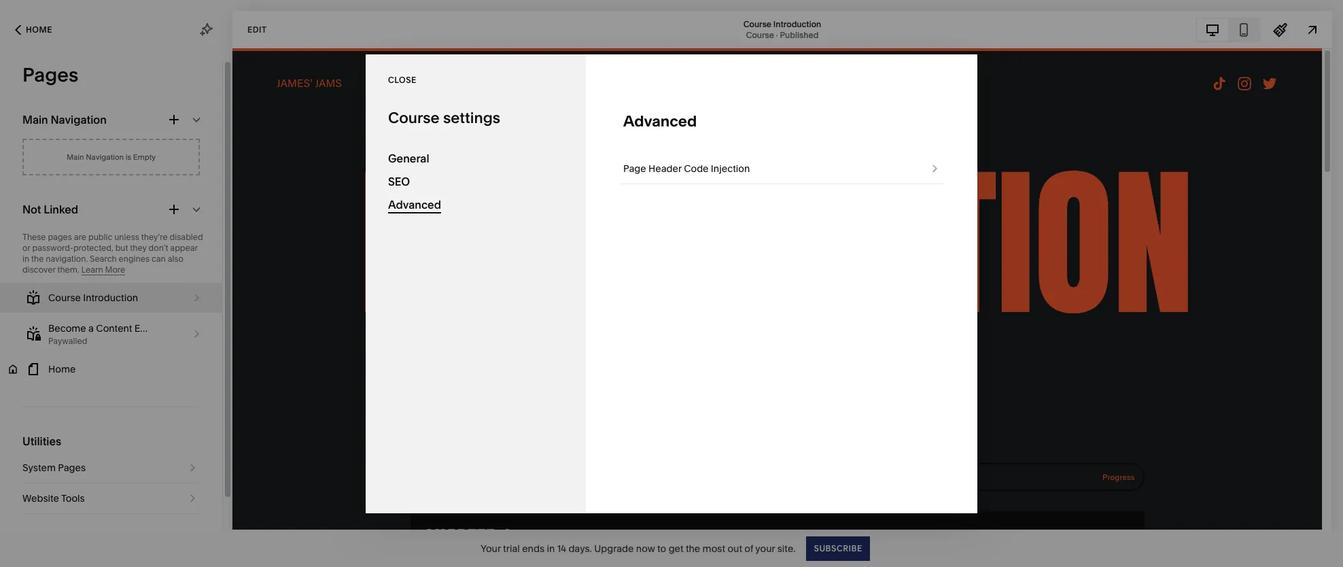 Task type: locate. For each thing, give the bounding box(es) containing it.
empty
[[133, 152, 156, 162]]

in
[[22, 254, 29, 264], [547, 542, 555, 554]]

not
[[22, 203, 41, 216]]

pages up main navigation
[[22, 63, 78, 86]]

0 vertical spatial main
[[22, 113, 48, 126]]

these
[[22, 232, 46, 242]]

navigation
[[51, 113, 107, 126], [86, 152, 124, 162]]

your
[[481, 542, 501, 554]]

navigation up main navigation is empty
[[51, 113, 107, 126]]

seo link
[[388, 170, 564, 193]]

0 horizontal spatial the
[[31, 254, 44, 264]]

website tools button
[[22, 483, 200, 513]]

1 horizontal spatial in
[[547, 542, 555, 554]]

course settings
[[388, 108, 500, 127]]

main
[[22, 113, 48, 126], [67, 152, 84, 162]]

0 vertical spatial introduction
[[774, 19, 821, 29]]

0 horizontal spatial main
[[22, 113, 48, 126]]

tools
[[61, 492, 85, 504]]

can
[[152, 254, 166, 264]]

the inside the these pages are public unless they're disabled or password-protected, but they don't appear in the navigation. search engines can also discover them.
[[31, 254, 44, 264]]

course for course settings
[[388, 108, 440, 127]]

settings
[[443, 108, 500, 127]]

learn more link
[[81, 264, 125, 275]]

introduction down more
[[83, 292, 138, 304]]

0 vertical spatial navigation
[[51, 113, 107, 126]]

learn more
[[81, 264, 125, 275]]

dialog
[[366, 54, 978, 513]]

also
[[168, 254, 184, 264]]

get
[[669, 542, 684, 554]]

1 horizontal spatial introduction
[[774, 19, 821, 29]]

published
[[780, 30, 819, 40]]

0 horizontal spatial in
[[22, 254, 29, 264]]

navigation left is
[[86, 152, 124, 162]]

expert
[[134, 322, 164, 334]]

0 horizontal spatial introduction
[[83, 292, 138, 304]]

advanced
[[623, 112, 697, 130], [388, 197, 441, 211]]

tab list
[[1197, 19, 1260, 40]]

linked
[[44, 203, 78, 216]]

course
[[744, 19, 772, 29], [746, 30, 774, 40], [388, 108, 440, 127], [48, 292, 81, 304]]

1 vertical spatial main
[[67, 152, 84, 162]]

0 vertical spatial home button
[[0, 15, 67, 45]]

your trial ends in 14 days. upgrade now to get the most out of your site.
[[481, 542, 796, 554]]

days.
[[569, 542, 592, 554]]

introduction for course introduction course · published
[[774, 19, 821, 29]]

course inside button
[[48, 292, 81, 304]]

these pages are public unless they're disabled or password-protected, but they don't appear in the navigation. search engines can also discover them.
[[22, 232, 203, 275]]

or
[[22, 243, 30, 253]]

course introduction
[[48, 292, 138, 304]]

now
[[636, 542, 655, 554]]

trial
[[503, 542, 520, 554]]

public
[[88, 232, 112, 242]]

the
[[31, 254, 44, 264], [686, 542, 700, 554]]

the right get
[[686, 542, 700, 554]]

pages
[[22, 63, 78, 86], [58, 462, 86, 474]]

introduction up published
[[774, 19, 821, 29]]

navigation.
[[46, 254, 88, 264]]

course inside dialog
[[388, 108, 440, 127]]

0 vertical spatial pages
[[22, 63, 78, 86]]

disabled
[[170, 232, 203, 242]]

7.1
[[53, 529, 61, 539]]

page
[[623, 162, 646, 174]]

advanced up 'header'
[[623, 112, 697, 130]]

website tools
[[22, 492, 85, 504]]

1 vertical spatial navigation
[[86, 152, 124, 162]]

learn
[[81, 264, 103, 275]]

home
[[26, 24, 52, 35], [48, 363, 76, 375]]

edit button
[[239, 17, 276, 42]]

advanced down seo
[[388, 197, 441, 211]]

0 vertical spatial in
[[22, 254, 29, 264]]

version 7.1
[[22, 529, 61, 539]]

0 vertical spatial the
[[31, 254, 44, 264]]

introduction
[[774, 19, 821, 29], [83, 292, 138, 304]]

system
[[22, 462, 56, 474]]

1 vertical spatial the
[[686, 542, 700, 554]]

introduction inside course introduction course · published
[[774, 19, 821, 29]]

1 vertical spatial home button
[[0, 354, 222, 384]]

but
[[115, 243, 128, 253]]

to
[[657, 542, 666, 554]]

in left 14
[[547, 542, 555, 554]]

more
[[105, 264, 125, 275]]

in down or
[[22, 254, 29, 264]]

home button
[[0, 15, 67, 45], [0, 354, 222, 384]]

general link
[[388, 147, 564, 170]]

pages up tools
[[58, 462, 86, 474]]

14
[[557, 542, 566, 554]]

page header code injection
[[623, 162, 750, 174]]

introduction inside course introduction button
[[83, 292, 138, 304]]

course introduction button
[[0, 283, 222, 313]]

0 vertical spatial advanced
[[623, 112, 697, 130]]

utilities
[[22, 434, 61, 448]]

1 vertical spatial advanced
[[388, 197, 441, 211]]

1 horizontal spatial main
[[67, 152, 84, 162]]

1 vertical spatial introduction
[[83, 292, 138, 304]]

the up discover
[[31, 254, 44, 264]]

injection
[[711, 162, 750, 174]]

1 vertical spatial pages
[[58, 462, 86, 474]]

navigation for main navigation is empty
[[86, 152, 124, 162]]

discover
[[22, 264, 55, 275]]

engines
[[119, 254, 150, 264]]



Task type: vqa. For each thing, say whether or not it's contained in the screenshot.
Course settings Course
yes



Task type: describe. For each thing, give the bounding box(es) containing it.
unless
[[114, 232, 139, 242]]

of
[[745, 542, 753, 554]]

1 home button from the top
[[0, 15, 67, 45]]

paywalled
[[48, 336, 87, 346]]

0 horizontal spatial advanced
[[388, 197, 441, 211]]

main navigation
[[22, 113, 107, 126]]

is
[[126, 152, 131, 162]]

seo
[[388, 174, 410, 188]]

header
[[649, 162, 682, 174]]

code
[[684, 162, 709, 174]]

advanced link
[[388, 193, 564, 216]]

1 vertical spatial home
[[48, 363, 76, 375]]

general
[[388, 151, 429, 165]]

1 horizontal spatial advanced
[[623, 112, 697, 130]]

out
[[728, 542, 742, 554]]

a
[[88, 322, 94, 334]]

dialog containing course settings
[[366, 54, 978, 513]]

main for main navigation
[[22, 113, 48, 126]]

close
[[388, 75, 417, 85]]

navigation for main navigation
[[51, 113, 107, 126]]

edit
[[247, 24, 267, 34]]

add a new page to the "not linked" navigation group image
[[167, 202, 182, 217]]

password-
[[32, 243, 73, 253]]

appear
[[170, 243, 198, 253]]

·
[[776, 30, 778, 40]]

pages
[[48, 232, 72, 242]]

course introduction course · published
[[744, 19, 821, 40]]

1 vertical spatial in
[[547, 542, 555, 554]]

main navigation is empty
[[67, 152, 156, 162]]

them.
[[57, 264, 79, 275]]

they're
[[141, 232, 168, 242]]

system pages
[[22, 462, 86, 474]]

0 vertical spatial home
[[26, 24, 52, 35]]

protected,
[[73, 243, 113, 253]]

search
[[90, 254, 117, 264]]

become a content expert paywalled
[[48, 322, 164, 346]]

main for main navigation is empty
[[67, 152, 84, 162]]

version
[[22, 529, 51, 539]]

course for course introduction
[[48, 292, 81, 304]]

not linked
[[22, 203, 78, 216]]

introduction for course introduction
[[83, 292, 138, 304]]

close button
[[388, 68, 417, 92]]

system pages button
[[22, 453, 200, 483]]

add a new page to the "main navigation" group image
[[167, 112, 182, 127]]

content
[[96, 322, 132, 334]]

1 horizontal spatial the
[[686, 542, 700, 554]]

website
[[22, 492, 59, 504]]

your
[[756, 542, 775, 554]]

2 home button from the top
[[0, 354, 222, 384]]

in inside the these pages are public unless they're disabled or password-protected, but they don't appear in the navigation. search engines can also discover them.
[[22, 254, 29, 264]]

most
[[703, 542, 725, 554]]

site.
[[778, 542, 796, 554]]

don't
[[149, 243, 168, 253]]

ends
[[522, 542, 545, 554]]

they
[[130, 243, 147, 253]]

upgrade
[[594, 542, 634, 554]]

become
[[48, 322, 86, 334]]

are
[[74, 232, 86, 242]]

pages inside button
[[58, 462, 86, 474]]

course for course introduction course · published
[[744, 19, 772, 29]]



